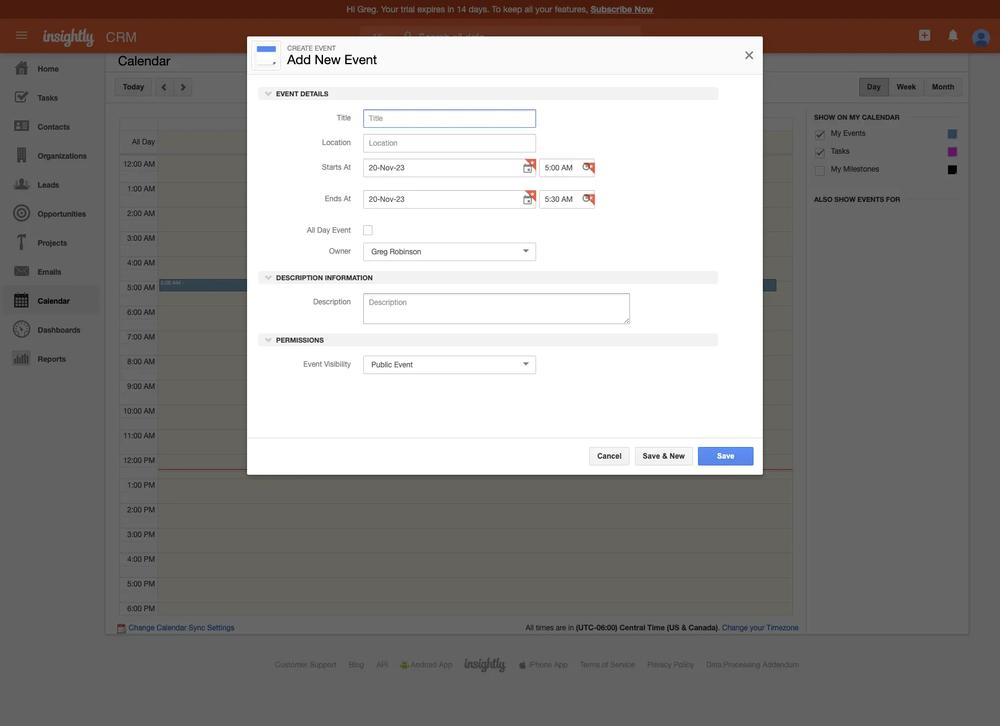 Task type: locate. For each thing, give the bounding box(es) containing it.
chevron down image left description information
[[264, 273, 273, 282]]

central
[[620, 624, 646, 633]]

2 12:00 from the top
[[123, 457, 142, 465]]

day up the owner on the left of the page
[[317, 226, 330, 235]]

pm for 6:00 pm
[[144, 605, 155, 614]]

save
[[643, 452, 660, 461], [717, 452, 735, 461]]

data processing addendum
[[707, 661, 800, 670]]

5:00
[[127, 284, 142, 292], [127, 580, 142, 589]]

am down all day
[[144, 160, 155, 169]]

1 vertical spatial 3:00
[[127, 531, 142, 540]]

pm for 2:00 pm
[[144, 506, 155, 515]]

date field image
[[522, 194, 533, 207]]

event down all link
[[344, 52, 377, 67]]

am right '8:00'
[[144, 358, 155, 367]]

events down show on my calendar
[[844, 129, 866, 138]]

2 5:00 from the top
[[127, 580, 142, 589]]

0 horizontal spatial app
[[439, 661, 453, 670]]

date field image
[[522, 163, 533, 175]]

new right 'add'
[[315, 52, 341, 67]]

10 am from the top
[[144, 383, 155, 391]]

chevron down image for event visibility
[[264, 336, 273, 344]]

&
[[662, 452, 668, 461], [682, 624, 687, 633]]

2 save from the left
[[717, 452, 735, 461]]

new left save button
[[670, 452, 685, 461]]

calendar up today
[[118, 53, 170, 68]]

My Events checkbox
[[816, 130, 825, 140]]

chevron down image left permissions on the top left of page
[[264, 336, 273, 344]]

2:00 am
[[127, 210, 155, 218]]

3:00 for 3:00 am
[[127, 234, 142, 243]]

app right "iphone"
[[554, 661, 568, 670]]

all for all
[[372, 32, 382, 42]]

0 vertical spatial description
[[276, 274, 323, 282]]

my right on at the right
[[850, 113, 861, 121]]

starts
[[322, 163, 342, 172]]

description information
[[274, 274, 373, 282]]

6:00 up 7:00
[[127, 308, 142, 317]]

0 horizontal spatial &
[[662, 452, 668, 461]]

pm up 2:00 pm
[[144, 482, 155, 490]]

3:00 am
[[127, 234, 155, 243]]

1 horizontal spatial change
[[723, 624, 748, 633]]

4:00 pm
[[127, 556, 155, 564]]

app
[[439, 661, 453, 670], [554, 661, 568, 670]]

all day
[[132, 138, 155, 147]]

calendar up my events
[[863, 113, 900, 121]]

all inside 'add new event' dialog
[[307, 226, 315, 235]]

month button
[[925, 78, 963, 96]]

show left on at the right
[[815, 113, 836, 121]]

am for 2:00 am
[[144, 210, 155, 218]]

5 pm from the top
[[144, 556, 155, 564]]

change inside the all times are in (utc-06:00) central time (us & canada) . change your timezone
[[723, 624, 748, 633]]

1 pm from the top
[[144, 457, 155, 465]]

1 horizontal spatial day
[[317, 226, 330, 235]]

4 pm from the top
[[144, 531, 155, 540]]

3 pm from the top
[[144, 506, 155, 515]]

show right also
[[835, 195, 856, 203]]

reports link
[[3, 344, 99, 373]]

pm down 5:00 pm
[[144, 605, 155, 614]]

7:00
[[127, 333, 142, 342]]

2:00 up "3:00 pm"
[[127, 506, 142, 515]]

contacts
[[38, 122, 70, 132]]

None text field
[[540, 159, 595, 178]]

Start Date text field
[[363, 159, 536, 178]]

pm for 1:00 pm
[[144, 482, 155, 490]]

12 am from the top
[[144, 432, 155, 441]]

at right starts
[[344, 163, 351, 172]]

change right .
[[723, 624, 748, 633]]

0 horizontal spatial change
[[129, 624, 155, 633]]

5:00 am
[[127, 284, 155, 292]]

1 vertical spatial events
[[858, 195, 885, 203]]

all for all day
[[132, 138, 140, 147]]

am down '5:00 am'
[[144, 308, 155, 317]]

event right the create
[[315, 44, 336, 52]]

description down description information
[[313, 298, 351, 306]]

am
[[144, 160, 155, 169], [144, 185, 155, 193], [144, 210, 155, 218], [144, 234, 155, 243], [144, 259, 155, 268], [144, 284, 155, 292], [144, 308, 155, 317], [144, 333, 155, 342], [144, 358, 155, 367], [144, 383, 155, 391], [144, 407, 155, 416], [144, 432, 155, 441]]

of
[[602, 661, 609, 670]]

Description text field
[[363, 293, 630, 324]]

2 3:00 from the top
[[127, 531, 142, 540]]

1 vertical spatial at
[[344, 195, 351, 203]]

1 2:00 from the top
[[127, 210, 142, 218]]

0 horizontal spatial save
[[643, 452, 660, 461]]

12:00 for 12:00 am
[[123, 160, 142, 169]]

12:00 for 12:00 pm
[[123, 457, 142, 465]]

all day event
[[307, 226, 351, 235]]

1 3:00 from the top
[[127, 234, 142, 243]]

november
[[490, 82, 529, 91]]

1 6:00 from the top
[[127, 308, 142, 317]]

event visibility
[[303, 360, 351, 369]]

reports
[[38, 355, 66, 364]]

pm up "3:00 pm"
[[144, 506, 155, 515]]

1 save from the left
[[643, 452, 660, 461]]

7 pm from the top
[[144, 605, 155, 614]]

2 vertical spatial my
[[832, 165, 842, 174]]

app right android
[[439, 661, 453, 670]]

0 horizontal spatial new
[[315, 52, 341, 67]]

1 vertical spatial 1:00
[[127, 482, 142, 490]]

pm up 1:00 pm
[[144, 457, 155, 465]]

day up 12:00 am on the left top
[[142, 138, 155, 147]]

all
[[372, 32, 382, 42], [132, 138, 140, 147], [307, 226, 315, 235], [526, 624, 534, 633]]

tasks down my events
[[832, 147, 850, 156]]

& inside button
[[662, 452, 668, 461]]

6:00 pm
[[127, 605, 155, 614]]

save for save
[[717, 452, 735, 461]]

description for description
[[313, 298, 351, 306]]

11 am from the top
[[144, 407, 155, 416]]

2 am from the top
[[144, 185, 155, 193]]

1 5:00 from the top
[[127, 284, 142, 292]]

at
[[344, 163, 351, 172], [344, 195, 351, 203]]

& right cancel 'button'
[[662, 452, 668, 461]]

am up the 4:00 am
[[144, 234, 155, 243]]

1:00 down 12:00 am on the left top
[[127, 185, 142, 193]]

10:00 am
[[123, 407, 155, 416]]

subscribe now link
[[591, 4, 654, 14]]

home
[[38, 64, 59, 74]]

8 am from the top
[[144, 333, 155, 342]]

6:00 for 6:00 pm
[[127, 605, 142, 614]]

support
[[310, 661, 337, 670]]

0 vertical spatial new
[[315, 52, 341, 67]]

End Date text field
[[363, 191, 536, 209]]

pm for 12:00 pm
[[144, 457, 155, 465]]

at for ends at
[[344, 195, 351, 203]]

at right the ends
[[344, 195, 351, 203]]

6 am from the top
[[144, 284, 155, 292]]

1 chevron down image from the top
[[264, 273, 273, 282]]

1 horizontal spatial &
[[682, 624, 687, 633]]

show
[[815, 113, 836, 121], [835, 195, 856, 203]]

all up create event add new event
[[372, 32, 382, 42]]

all up 12:00 am on the left top
[[132, 138, 140, 147]]

am right "9:00"
[[144, 383, 155, 391]]

ends
[[325, 195, 342, 203]]

5:00 for 5:00 pm
[[127, 580, 142, 589]]

save inside button
[[717, 452, 735, 461]]

times
[[536, 624, 554, 633]]

0 vertical spatial tasks
[[38, 93, 58, 103]]

4:00 up 5:00 pm
[[127, 556, 142, 564]]

2 2:00 from the top
[[127, 506, 142, 515]]

am for 6:00 am
[[144, 308, 155, 317]]

1 horizontal spatial app
[[554, 661, 568, 670]]

app for android app
[[439, 661, 453, 670]]

pm for 4:00 pm
[[144, 556, 155, 564]]

None text field
[[540, 191, 595, 209]]

23
[[494, 119, 503, 129]]

1 vertical spatial 12:00
[[123, 457, 142, 465]]

0 vertical spatial chevron down image
[[264, 273, 273, 282]]

0 vertical spatial 2:00
[[127, 210, 142, 218]]

5:00 down 4:00 pm
[[127, 580, 142, 589]]

my
[[850, 113, 861, 121], [832, 129, 842, 138], [832, 165, 842, 174]]

pm up 5:00 pm
[[144, 556, 155, 564]]

am for 5:00 am
[[144, 284, 155, 292]]

2 pm from the top
[[144, 482, 155, 490]]

close image
[[743, 48, 756, 63]]

3:00 for 3:00 pm
[[127, 531, 142, 540]]

leads link
[[3, 169, 99, 198]]

None checkbox
[[363, 226, 373, 236]]

0 vertical spatial 4:00
[[127, 259, 142, 268]]

8:00
[[127, 358, 142, 367]]

pm up 4:00 pm
[[144, 531, 155, 540]]

terms of service link
[[580, 661, 636, 670]]

5 am from the top
[[144, 259, 155, 268]]

1 vertical spatial 6:00
[[127, 605, 142, 614]]

cancel
[[597, 452, 622, 461]]

6 pm from the top
[[144, 580, 155, 589]]

4:00 up '5:00 am'
[[127, 259, 142, 268]]

events left for
[[858, 195, 885, 203]]

blog link
[[349, 661, 364, 670]]

1:00 for 1:00 pm
[[127, 482, 142, 490]]

pm
[[144, 457, 155, 465], [144, 482, 155, 490], [144, 506, 155, 515], [144, 531, 155, 540], [144, 556, 155, 564], [144, 580, 155, 589], [144, 605, 155, 614]]

1 at from the top
[[344, 163, 351, 172]]

2 change from the left
[[723, 624, 748, 633]]

am right 7:00
[[144, 333, 155, 342]]

4 am from the top
[[144, 234, 155, 243]]

0 vertical spatial at
[[344, 163, 351, 172]]

day
[[142, 138, 155, 147], [317, 226, 330, 235]]

0 horizontal spatial day
[[142, 138, 155, 147]]

day inside 'add new event' dialog
[[317, 226, 330, 235]]

2 1:00 from the top
[[127, 482, 142, 490]]

3:00 up 4:00 pm
[[127, 531, 142, 540]]

Tasks checkbox
[[816, 148, 825, 158]]

0 vertical spatial 6:00
[[127, 308, 142, 317]]

1 app from the left
[[439, 661, 453, 670]]

show on my calendar
[[815, 113, 900, 121]]

android app
[[411, 661, 453, 670]]

change calendar sync settings
[[129, 624, 235, 633]]

calendar
[[118, 53, 170, 68], [863, 113, 900, 121], [38, 297, 70, 306], [157, 624, 187, 633]]

11:00
[[123, 432, 142, 441]]

7 am from the top
[[144, 308, 155, 317]]

create event add new event
[[287, 44, 377, 67]]

3:00 pm
[[127, 531, 155, 540]]

1:00 down 12:00 pm
[[127, 482, 142, 490]]

3 am from the top
[[144, 210, 155, 218]]

1 horizontal spatial new
[[670, 452, 685, 461]]

0 vertical spatial &
[[662, 452, 668, 461]]

0 vertical spatial my
[[850, 113, 861, 121]]

time
[[648, 624, 665, 633]]

1 12:00 from the top
[[123, 160, 142, 169]]

add
[[287, 52, 311, 67]]

chevron down image
[[264, 273, 273, 282], [264, 336, 273, 344]]

12:00
[[123, 160, 142, 169], [123, 457, 142, 465]]

0 vertical spatial 3:00
[[127, 234, 142, 243]]

12:00 down 11:00
[[123, 457, 142, 465]]

am right 11:00
[[144, 432, 155, 441]]

information
[[325, 274, 373, 282]]

1 vertical spatial my
[[832, 129, 842, 138]]

1 vertical spatial new
[[670, 452, 685, 461]]

tasks up contacts link
[[38, 93, 58, 103]]

.
[[718, 624, 721, 633]]

am for 12:00 am
[[144, 160, 155, 169]]

my right my events 'option'
[[832, 129, 842, 138]]

2 chevron down image from the top
[[264, 336, 273, 344]]

navigation containing home
[[0, 53, 99, 373]]

none checkbox inside 'add new event' dialog
[[363, 226, 373, 236]]

1 vertical spatial tasks
[[832, 147, 850, 156]]

6:00 am
[[127, 308, 155, 317]]

new inside button
[[670, 452, 685, 461]]

am down the 4:00 am
[[144, 284, 155, 292]]

my right my milestones checkbox
[[832, 165, 842, 174]]

1 4:00 from the top
[[127, 259, 142, 268]]

1 vertical spatial 4:00
[[127, 556, 142, 564]]

change down 6:00 pm
[[129, 624, 155, 633]]

home link
[[3, 53, 99, 82]]

1 vertical spatial 2:00
[[127, 506, 142, 515]]

am for 11:00 am
[[144, 432, 155, 441]]

all inside the all times are in (utc-06:00) central time (us & canada) . change your timezone
[[526, 624, 534, 633]]

android
[[411, 661, 437, 670]]

12:00 down all day
[[123, 160, 142, 169]]

save inside button
[[643, 452, 660, 461]]

am for 1:00 am
[[144, 185, 155, 193]]

organizations link
[[3, 140, 99, 169]]

privacy
[[648, 661, 672, 670]]

am up 3:00 am
[[144, 210, 155, 218]]

pm for 3:00 pm
[[144, 531, 155, 540]]

navigation
[[0, 53, 99, 373]]

add new event dialog
[[247, 36, 763, 475]]

am right 10:00
[[144, 407, 155, 416]]

2 6:00 from the top
[[127, 605, 142, 614]]

6:00 down 5:00 pm
[[127, 605, 142, 614]]

event right chevron down image
[[276, 90, 298, 98]]

all up description information
[[307, 226, 315, 235]]

0 vertical spatial 5:00
[[127, 284, 142, 292]]

3:00 up the 4:00 am
[[127, 234, 142, 243]]

Search all data.... text field
[[397, 26, 641, 48]]

2 at from the top
[[344, 195, 351, 203]]

am up '5:00 am'
[[144, 259, 155, 268]]

1 vertical spatial description
[[313, 298, 351, 306]]

0 vertical spatial 1:00
[[127, 185, 142, 193]]

time field image
[[582, 163, 590, 171]]

2:00 up 3:00 am
[[127, 210, 142, 218]]

2:00
[[127, 210, 142, 218], [127, 506, 142, 515]]

description left information
[[276, 274, 323, 282]]

12:00 am
[[123, 160, 155, 169]]

1 vertical spatial 5:00
[[127, 580, 142, 589]]

canada)
[[689, 624, 718, 633]]

policy
[[674, 661, 694, 670]]

9 am from the top
[[144, 358, 155, 367]]

change your timezone link
[[723, 624, 799, 633]]

0 vertical spatial day
[[142, 138, 155, 147]]

1:00 for 1:00 am
[[127, 185, 142, 193]]

2 4:00 from the top
[[127, 556, 142, 564]]

5:00 down the 4:00 am
[[127, 284, 142, 292]]

& right (us
[[682, 624, 687, 633]]

4:00
[[127, 259, 142, 268], [127, 556, 142, 564]]

1 vertical spatial chevron down image
[[264, 336, 273, 344]]

am for 10:00 am
[[144, 407, 155, 416]]

20,
[[531, 82, 543, 91]]

1 1:00 from the top
[[127, 185, 142, 193]]

event left visibility
[[303, 360, 322, 369]]

(utc-
[[576, 624, 597, 633]]

0 vertical spatial 12:00
[[123, 160, 142, 169]]

1 vertical spatial day
[[317, 226, 330, 235]]

2 app from the left
[[554, 661, 568, 670]]

privacy policy
[[648, 661, 694, 670]]

events
[[844, 129, 866, 138], [858, 195, 885, 203]]

1 horizontal spatial save
[[717, 452, 735, 461]]

all left times
[[526, 624, 534, 633]]

1 am from the top
[[144, 160, 155, 169]]

emails
[[38, 268, 61, 277]]

pm down 4:00 pm
[[144, 580, 155, 589]]

am up the 2:00 am
[[144, 185, 155, 193]]

app for iphone app
[[554, 661, 568, 670]]



Task type: vqa. For each thing, say whether or not it's contained in the screenshot.
the 20
no



Task type: describe. For each thing, give the bounding box(es) containing it.
my for my events
[[832, 129, 842, 138]]

for
[[887, 195, 901, 203]]

1 change from the left
[[129, 624, 155, 633]]

new inside create event add new event
[[315, 52, 341, 67]]

addendum
[[763, 661, 800, 670]]

description for description information
[[276, 274, 323, 282]]

permissions
[[274, 336, 324, 344]]

api
[[377, 661, 388, 670]]

crm
[[106, 30, 137, 45]]

my for my milestones
[[832, 165, 842, 174]]

opportunities
[[38, 210, 86, 219]]

dashboards
[[38, 326, 80, 335]]

mon
[[449, 119, 464, 129]]

chevron down image for description
[[264, 273, 273, 282]]

organizations
[[38, 151, 87, 161]]

visibility
[[324, 360, 351, 369]]

4:00 for 4:00 pm
[[127, 556, 142, 564]]

customer
[[275, 661, 308, 670]]

all link
[[360, 26, 397, 48]]

day for all day
[[142, 138, 155, 147]]

Title text field
[[363, 110, 536, 128]]

api link
[[377, 661, 388, 670]]

all for all times are in (utc-06:00) central time (us & canada) . change your timezone
[[526, 624, 534, 633]]

milestones
[[844, 165, 880, 174]]

0 vertical spatial show
[[815, 113, 836, 121]]

am for 8:00 am
[[144, 358, 155, 367]]

on
[[838, 113, 848, 121]]

projects
[[38, 239, 67, 248]]

all for all day event
[[307, 226, 315, 235]]

7:00 am
[[127, 333, 155, 342]]

1 horizontal spatial tasks
[[832, 147, 850, 156]]

5:00 for 5:00 am
[[127, 284, 142, 292]]

leads
[[38, 181, 59, 190]]

week
[[898, 83, 917, 91]]

notifications image
[[946, 28, 961, 43]]

12:00 pm
[[123, 457, 155, 465]]

customer support
[[275, 661, 337, 670]]

terms
[[580, 661, 600, 670]]

mon 20-nov-23
[[449, 119, 503, 129]]

cancel button
[[589, 447, 630, 466]]

customer support link
[[275, 661, 337, 670]]

now
[[635, 4, 654, 14]]

2023
[[545, 82, 563, 91]]

terms of service
[[580, 661, 636, 670]]

1:00 am
[[127, 185, 155, 193]]

1 vertical spatial show
[[835, 195, 856, 203]]

2:00 pm
[[127, 506, 155, 515]]

calendar up dashboards link
[[38, 297, 70, 306]]

data processing addendum link
[[707, 661, 800, 670]]

0 vertical spatial events
[[844, 129, 866, 138]]

1 vertical spatial &
[[682, 624, 687, 633]]

ends at
[[325, 195, 351, 203]]

5:00 pm
[[127, 580, 155, 589]]

save for save & new
[[643, 452, 660, 461]]

11:00 am
[[123, 432, 155, 441]]

pm for 5:00 pm
[[144, 580, 155, 589]]

week button
[[889, 78, 925, 96]]

20-
[[466, 119, 478, 129]]

event details
[[274, 90, 328, 98]]

also show events for
[[815, 195, 901, 203]]

my events
[[832, 129, 866, 138]]

0 horizontal spatial tasks
[[38, 93, 58, 103]]

event up the owner on the left of the page
[[332, 226, 351, 235]]

am for 7:00 am
[[144, 333, 155, 342]]

10:00
[[123, 407, 142, 416]]

6:00 for 6:00 am
[[127, 308, 142, 317]]

at for starts at
[[344, 163, 351, 172]]

settings
[[207, 624, 235, 633]]

processing
[[724, 661, 761, 670]]

tasks link
[[3, 82, 99, 111]]

change calendar sync settings link
[[129, 624, 235, 633]]

dashboards link
[[3, 315, 99, 344]]

2:00 for 2:00 pm
[[127, 506, 142, 515]]

day for all day event
[[317, 226, 330, 235]]

My Milestones checkbox
[[816, 166, 825, 176]]

save & new
[[643, 452, 685, 461]]

all times are in (utc-06:00) central time (us & canada) . change your timezone
[[526, 624, 799, 633]]

Location text field
[[363, 134, 536, 153]]

blog
[[349, 661, 364, 670]]

today
[[123, 83, 144, 91]]

iphone
[[529, 661, 552, 670]]

data
[[707, 661, 722, 670]]

save & new button
[[635, 447, 693, 466]]

2:00 for 2:00 am
[[127, 210, 142, 218]]

time field image
[[582, 194, 590, 203]]

android app link
[[401, 661, 453, 670]]

are
[[556, 624, 567, 633]]

your
[[751, 624, 765, 633]]

iphone app link
[[519, 661, 568, 670]]

starts at
[[322, 163, 351, 172]]

chevron down image
[[264, 89, 273, 98]]

calendar left the sync
[[157, 624, 187, 633]]

4:00 for 4:00 am
[[127, 259, 142, 268]]

(us
[[667, 624, 680, 633]]

am for 3:00 am
[[144, 234, 155, 243]]

calendar link
[[3, 286, 99, 315]]

subscribe
[[591, 4, 633, 14]]

owner
[[329, 247, 351, 256]]

today button
[[115, 78, 152, 96]]

am for 4:00 am
[[144, 259, 155, 268]]

my milestones
[[832, 165, 880, 174]]

title
[[337, 114, 351, 123]]

opportunities link
[[3, 198, 99, 227]]

06:00)
[[597, 624, 618, 633]]

timezone
[[767, 624, 799, 633]]

1:00 pm
[[127, 482, 155, 490]]

create
[[287, 44, 313, 52]]

sync
[[189, 624, 205, 633]]

in
[[569, 624, 574, 633]]

am for 9:00 am
[[144, 383, 155, 391]]

emails link
[[3, 257, 99, 286]]



